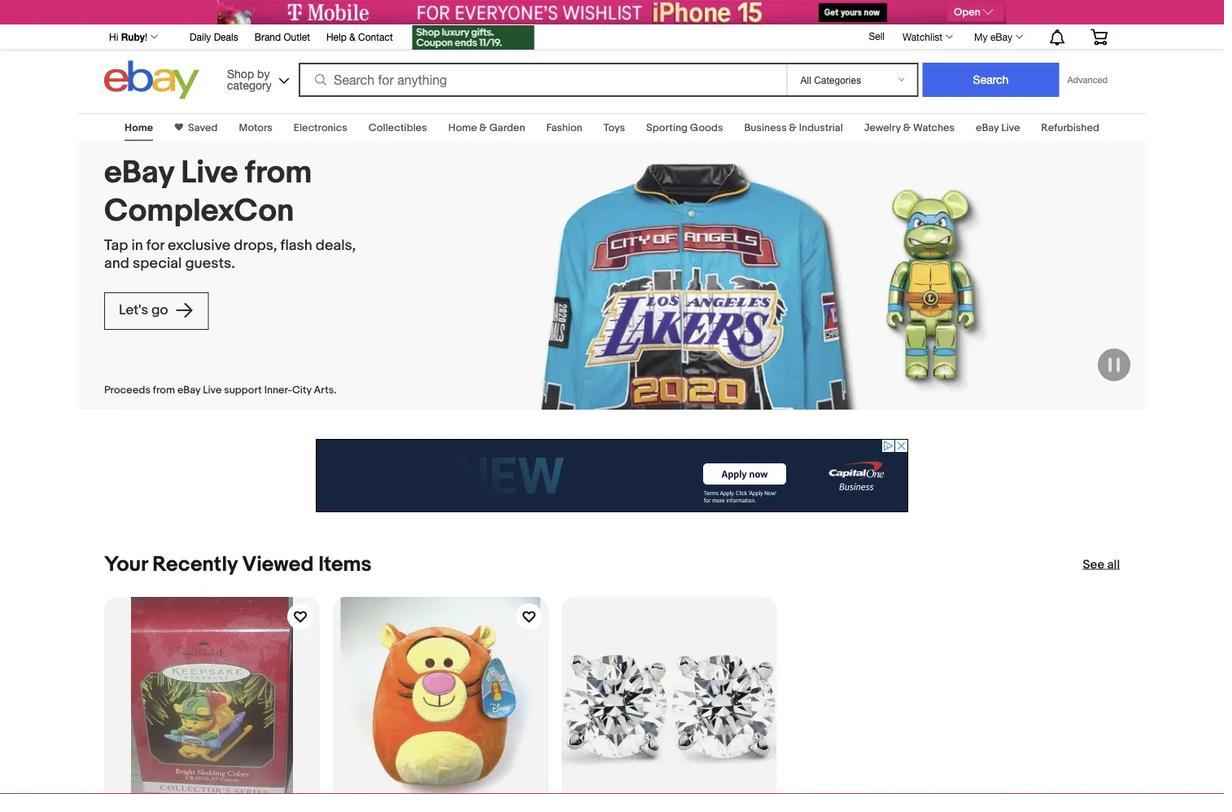 Task type: locate. For each thing, give the bounding box(es) containing it.
none submit inside shop by category 'banner'
[[923, 63, 1060, 97]]

& right help
[[349, 31, 356, 42]]

advertisement region
[[217, 0, 1007, 24], [316, 439, 909, 512]]

deals
[[214, 31, 238, 42]]

open button
[[948, 3, 1004, 21]]

sporting
[[647, 121, 688, 134]]

0 horizontal spatial home
[[125, 121, 153, 134]]

home for home & garden
[[449, 121, 477, 134]]

home for home
[[125, 121, 153, 134]]

from
[[245, 154, 312, 192], [153, 384, 175, 397]]

home left garden
[[449, 121, 477, 134]]

ebay right my
[[991, 31, 1013, 42]]

saved
[[188, 121, 218, 134]]

1 horizontal spatial home
[[449, 121, 477, 134]]

advertisement region inside ebay live from complexcon main content
[[316, 439, 909, 512]]

motors
[[239, 121, 273, 134]]

0 vertical spatial live
[[1002, 121, 1021, 134]]

& right business
[[790, 121, 797, 134]]

None submit
[[923, 63, 1060, 97]]

refurbished link
[[1042, 121, 1100, 134]]

2 home from the left
[[449, 121, 477, 134]]

special
[[133, 255, 182, 273]]

sell
[[869, 30, 885, 42]]

advanced link
[[1060, 64, 1116, 96]]

shop by category banner
[[100, 20, 1121, 103]]

open
[[954, 6, 981, 19]]

1 home from the left
[[125, 121, 153, 134]]

brand outlet link
[[255, 29, 310, 46]]

live up "complexcon"
[[181, 154, 238, 192]]

hi ruby !
[[109, 31, 147, 42]]

proceeds from ebay live support inner-city arts.
[[104, 384, 337, 397]]

& left garden
[[480, 121, 487, 134]]

goods
[[690, 121, 723, 134]]

sell link
[[862, 30, 893, 42]]

flash
[[281, 237, 313, 255]]

1 vertical spatial from
[[153, 384, 175, 397]]

ebay live link
[[976, 121, 1021, 134]]

& for jewelry
[[904, 121, 911, 134]]

live
[[1002, 121, 1021, 134], [181, 154, 238, 192], [203, 384, 222, 397]]

my
[[975, 31, 988, 42]]

ebay
[[991, 31, 1013, 42], [976, 121, 999, 134], [104, 154, 174, 192], [177, 384, 201, 397]]

ebay right watches
[[976, 121, 999, 134]]

your
[[104, 552, 148, 577]]

business & industrial link
[[745, 121, 843, 134]]

shop
[[227, 67, 254, 80]]

daily deals
[[190, 31, 238, 42]]

see
[[1083, 557, 1105, 572]]

fashion link
[[547, 121, 583, 134]]

sporting goods link
[[647, 121, 723, 134]]

1 vertical spatial live
[[181, 154, 238, 192]]

watchlist link
[[894, 27, 961, 46]]

home left saved link
[[125, 121, 153, 134]]

complexcon
[[104, 192, 294, 230]]

1 vertical spatial advertisement region
[[316, 439, 909, 512]]

& inside help & contact link
[[349, 31, 356, 42]]

items
[[319, 552, 372, 577]]

live left refurbished
[[1002, 121, 1021, 134]]

industrial
[[800, 121, 843, 134]]

& right the jewelry
[[904, 121, 911, 134]]

ebay live from complexcon tap in for exclusive drops, flash deals, and special guests.
[[104, 154, 356, 273]]

for
[[146, 237, 164, 255]]

ebay up "complexcon"
[[104, 154, 174, 192]]

in
[[131, 237, 143, 255]]

!
[[145, 31, 147, 42]]

go
[[151, 302, 168, 319]]

toys
[[604, 121, 625, 134]]

your shopping cart image
[[1090, 29, 1109, 45]]

exclusive
[[168, 237, 231, 255]]

ebay live
[[976, 121, 1021, 134]]

1 horizontal spatial from
[[245, 154, 312, 192]]

motors link
[[239, 121, 273, 134]]

ebay live from complexcon main content
[[0, 103, 1225, 794]]

daily
[[190, 31, 211, 42]]

from down motors link
[[245, 154, 312, 192]]

from right proceeds
[[153, 384, 175, 397]]

from inside the ebay live from complexcon tap in for exclusive drops, flash deals, and special guests.
[[245, 154, 312, 192]]

let's
[[119, 302, 148, 319]]

live left support
[[203, 384, 222, 397]]

brand outlet
[[255, 31, 310, 42]]

0 vertical spatial from
[[245, 154, 312, 192]]

& for home
[[480, 121, 487, 134]]

home
[[125, 121, 153, 134], [449, 121, 477, 134]]

&
[[349, 31, 356, 42], [480, 121, 487, 134], [790, 121, 797, 134], [904, 121, 911, 134]]

deals,
[[316, 237, 356, 255]]

live inside the ebay live from complexcon tap in for exclusive drops, flash deals, and special guests.
[[181, 154, 238, 192]]

sporting goods
[[647, 121, 723, 134]]

your recently viewed items
[[104, 552, 372, 577]]

collectibles
[[369, 121, 427, 134]]

jewelry
[[865, 121, 901, 134]]

saved link
[[183, 121, 218, 134]]

ebay inside the ebay live from complexcon tap in for exclusive drops, flash deals, and special guests.
[[104, 154, 174, 192]]



Task type: vqa. For each thing, say whether or not it's contained in the screenshot.
Grey
no



Task type: describe. For each thing, give the bounding box(es) containing it.
drops,
[[234, 237, 277, 255]]

my ebay link
[[966, 27, 1031, 46]]

your recently viewed items link
[[104, 552, 372, 577]]

account navigation
[[100, 20, 1121, 52]]

home & garden link
[[449, 121, 525, 134]]

live for ebay live
[[1002, 121, 1021, 134]]

watches
[[914, 121, 955, 134]]

recently
[[152, 552, 238, 577]]

refurbished
[[1042, 121, 1100, 134]]

& for business
[[790, 121, 797, 134]]

brand
[[255, 31, 281, 42]]

2 vertical spatial live
[[203, 384, 222, 397]]

business & industrial
[[745, 121, 843, 134]]

electronics link
[[294, 121, 347, 134]]

help & contact
[[327, 31, 393, 42]]

garden
[[490, 121, 525, 134]]

my ebay
[[975, 31, 1013, 42]]

ebay live from complexcon link
[[104, 154, 375, 230]]

jewelry & watches link
[[865, 121, 955, 134]]

inner-
[[264, 384, 292, 397]]

home & garden
[[449, 121, 525, 134]]

toys link
[[604, 121, 625, 134]]

see all
[[1083, 557, 1121, 572]]

help
[[327, 31, 347, 42]]

shop by category button
[[220, 61, 293, 96]]

proceeds
[[104, 384, 151, 397]]

ebay inside "account" navigation
[[991, 31, 1013, 42]]

guests.
[[185, 255, 235, 273]]

tap
[[104, 237, 128, 255]]

hi
[[109, 31, 118, 42]]

and
[[104, 255, 129, 273]]

let's go
[[119, 302, 171, 319]]

arts.
[[314, 384, 337, 397]]

jewelry & watches
[[865, 121, 955, 134]]

watchlist
[[903, 31, 943, 42]]

category
[[227, 78, 272, 92]]

help & contact link
[[327, 29, 393, 46]]

see all link
[[1083, 556, 1121, 572]]

ruby
[[121, 31, 145, 42]]

all
[[1108, 557, 1121, 572]]

0 vertical spatial advertisement region
[[217, 0, 1007, 24]]

0 horizontal spatial from
[[153, 384, 175, 397]]

ebay left support
[[177, 384, 201, 397]]

let's go link
[[104, 292, 209, 330]]

by
[[257, 67, 270, 80]]

viewed
[[242, 552, 314, 577]]

Search for anything text field
[[301, 64, 784, 95]]

contact
[[358, 31, 393, 42]]

fashion
[[547, 121, 583, 134]]

get the coupon image
[[413, 25, 535, 50]]

support
[[224, 384, 262, 397]]

business
[[745, 121, 787, 134]]

& for help
[[349, 31, 356, 42]]

advanced
[[1068, 75, 1108, 85]]

collectibles link
[[369, 121, 427, 134]]

electronics
[[294, 121, 347, 134]]

daily deals link
[[190, 29, 238, 46]]

shop by category
[[227, 67, 272, 92]]

city
[[292, 384, 312, 397]]

live for ebay live from complexcon tap in for exclusive drops, flash deals, and special guests.
[[181, 154, 238, 192]]

outlet
[[284, 31, 310, 42]]



